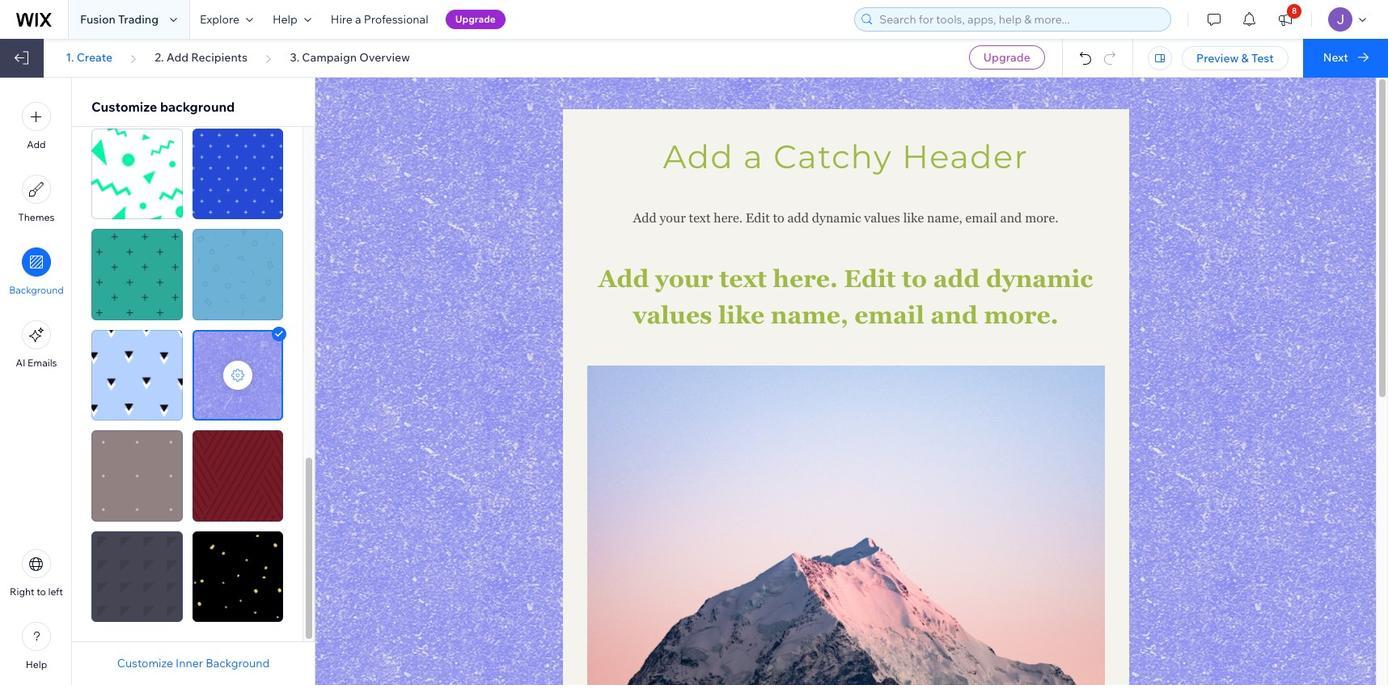 Task type: locate. For each thing, give the bounding box(es) containing it.
catchy
[[774, 137, 893, 176]]

overview
[[359, 50, 410, 65]]

1 vertical spatial add
[[933, 265, 980, 293]]

campaign
[[302, 50, 357, 65]]

1 vertical spatial name,
[[771, 301, 849, 329]]

0 horizontal spatial values
[[633, 301, 712, 329]]

background
[[9, 284, 64, 296], [206, 656, 270, 671]]

upgrade button right professional
[[446, 10, 506, 29]]

add
[[166, 50, 189, 65], [663, 137, 734, 176], [27, 138, 46, 150], [633, 210, 657, 226], [599, 265, 649, 293]]

help button up 3.
[[263, 0, 321, 39]]

8
[[1292, 6, 1297, 16]]

1 vertical spatial upgrade
[[984, 50, 1031, 65]]

upgrade down 'search for tools, apps, help & more...' field
[[984, 50, 1031, 65]]

add button
[[22, 102, 51, 150]]

email
[[966, 210, 997, 226], [855, 301, 925, 329]]

and
[[1001, 210, 1022, 226], [931, 301, 978, 329]]

customize inner background
[[117, 656, 270, 671]]

a
[[355, 12, 361, 27], [744, 137, 764, 176]]

0 vertical spatial a
[[355, 12, 361, 27]]

ai
[[16, 357, 25, 369]]

0 horizontal spatial name,
[[771, 301, 849, 329]]

1 horizontal spatial email
[[966, 210, 997, 226]]

help down right to left
[[26, 659, 47, 671]]

1 vertical spatial dynamic
[[986, 265, 1093, 293]]

left
[[48, 586, 63, 598]]

1 horizontal spatial a
[[744, 137, 764, 176]]

0 horizontal spatial text
[[689, 210, 711, 226]]

customize left inner
[[117, 656, 173, 671]]

0 vertical spatial here.
[[714, 210, 743, 226]]

1 vertical spatial email
[[855, 301, 925, 329]]

0 vertical spatial edit
[[746, 210, 770, 226]]

upgrade right professional
[[455, 13, 496, 25]]

text
[[689, 210, 711, 226], [720, 265, 767, 293]]

1 vertical spatial more.
[[984, 301, 1059, 329]]

3. campaign overview link
[[290, 50, 410, 65]]

1 vertical spatial your
[[655, 265, 713, 293]]

to
[[773, 210, 785, 226], [902, 265, 927, 293], [37, 586, 46, 598]]

0 horizontal spatial like
[[719, 301, 765, 329]]

add your text here. edit to add dynamic values like name, email and more.
[[633, 210, 1059, 226], [599, 265, 1099, 329]]

0 vertical spatial help
[[273, 12, 298, 27]]

0 horizontal spatial to
[[37, 586, 46, 598]]

preview & test button
[[1182, 46, 1289, 70]]

0 vertical spatial dynamic
[[812, 210, 861, 226]]

2. add recipients
[[155, 50, 248, 65]]

1 vertical spatial values
[[633, 301, 712, 329]]

your
[[660, 210, 686, 226], [655, 265, 713, 293]]

values
[[864, 210, 900, 226], [633, 301, 712, 329]]

upgrade button down 'search for tools, apps, help & more...' field
[[969, 45, 1045, 70]]

background button
[[9, 248, 64, 296]]

a for professional
[[355, 12, 361, 27]]

2 vertical spatial to
[[37, 586, 46, 598]]

1 horizontal spatial like
[[903, 210, 924, 226]]

background right inner
[[206, 656, 270, 671]]

1 horizontal spatial edit
[[844, 265, 896, 293]]

to inside right to left button
[[37, 586, 46, 598]]

background up ai emails button
[[9, 284, 64, 296]]

1 horizontal spatial upgrade button
[[969, 45, 1045, 70]]

1 horizontal spatial here.
[[773, 265, 838, 293]]

right to left
[[10, 586, 63, 598]]

2. add recipients link
[[155, 50, 248, 65]]

1 horizontal spatial and
[[1001, 210, 1022, 226]]

0 horizontal spatial add
[[788, 210, 809, 226]]

0 vertical spatial text
[[689, 210, 711, 226]]

upgrade
[[455, 13, 496, 25], [984, 50, 1031, 65]]

more.
[[1025, 210, 1059, 226], [984, 301, 1059, 329]]

customize for customize inner background
[[117, 656, 173, 671]]

0 horizontal spatial upgrade
[[455, 13, 496, 25]]

upgrade button
[[446, 10, 506, 29], [969, 45, 1045, 70]]

help button down right to left
[[22, 622, 51, 671]]

0 vertical spatial name,
[[927, 210, 963, 226]]

1 vertical spatial a
[[744, 137, 764, 176]]

name,
[[927, 210, 963, 226], [771, 301, 849, 329]]

0 vertical spatial customize
[[91, 99, 157, 115]]

a left catchy
[[744, 137, 764, 176]]

like
[[903, 210, 924, 226], [719, 301, 765, 329]]

0 vertical spatial and
[[1001, 210, 1022, 226]]

0 horizontal spatial a
[[355, 12, 361, 27]]

trading
[[118, 12, 159, 27]]

1 horizontal spatial text
[[720, 265, 767, 293]]

2.
[[155, 50, 164, 65]]

help
[[273, 12, 298, 27], [26, 659, 47, 671]]

1 vertical spatial to
[[902, 265, 927, 293]]

edit
[[746, 210, 770, 226], [844, 265, 896, 293]]

0 vertical spatial background
[[9, 284, 64, 296]]

1 vertical spatial like
[[719, 301, 765, 329]]

1 vertical spatial and
[[931, 301, 978, 329]]

0 vertical spatial email
[[966, 210, 997, 226]]

a inside hire a professional link
[[355, 12, 361, 27]]

right
[[10, 586, 34, 598]]

here.
[[714, 210, 743, 226], [773, 265, 838, 293]]

0 horizontal spatial dynamic
[[812, 210, 861, 226]]

1.
[[66, 50, 74, 65]]

1 vertical spatial customize
[[117, 656, 173, 671]]

a right hire
[[355, 12, 361, 27]]

ai emails button
[[16, 320, 57, 369]]

emails
[[28, 357, 57, 369]]

help button
[[263, 0, 321, 39], [22, 622, 51, 671]]

dynamic
[[812, 210, 861, 226], [986, 265, 1093, 293]]

0 horizontal spatial help
[[26, 659, 47, 671]]

1 vertical spatial add your text here. edit to add dynamic values like name, email and more.
[[599, 265, 1099, 329]]

customize
[[91, 99, 157, 115], [117, 656, 173, 671]]

ai emails
[[16, 357, 57, 369]]

1 horizontal spatial add
[[933, 265, 980, 293]]

0 horizontal spatial upgrade button
[[446, 10, 506, 29]]

0 vertical spatial to
[[773, 210, 785, 226]]

help up 3.
[[273, 12, 298, 27]]

a for catchy
[[744, 137, 764, 176]]

1 horizontal spatial help button
[[263, 0, 321, 39]]

1 vertical spatial text
[[720, 265, 767, 293]]

customize down create
[[91, 99, 157, 115]]

test
[[1252, 51, 1274, 66]]

1 vertical spatial help button
[[22, 622, 51, 671]]

1 vertical spatial background
[[206, 656, 270, 671]]

0 vertical spatial like
[[903, 210, 924, 226]]

0 vertical spatial add your text here. edit to add dynamic values like name, email and more.
[[633, 210, 1059, 226]]

create
[[77, 50, 112, 65]]

1 horizontal spatial name,
[[927, 210, 963, 226]]

0 vertical spatial upgrade
[[455, 13, 496, 25]]

1 horizontal spatial background
[[206, 656, 270, 671]]

customize for customize background
[[91, 99, 157, 115]]

add
[[788, 210, 809, 226], [933, 265, 980, 293]]

0 vertical spatial upgrade button
[[446, 10, 506, 29]]

1 horizontal spatial values
[[864, 210, 900, 226]]

3.
[[290, 50, 300, 65]]



Task type: describe. For each thing, give the bounding box(es) containing it.
fusion
[[80, 12, 116, 27]]

hire a professional
[[331, 12, 429, 27]]

1 vertical spatial edit
[[844, 265, 896, 293]]

1 horizontal spatial upgrade
[[984, 50, 1031, 65]]

1 horizontal spatial dynamic
[[986, 265, 1093, 293]]

professional
[[364, 12, 429, 27]]

&
[[1242, 51, 1249, 66]]

Search for tools, apps, help & more... field
[[875, 8, 1166, 31]]

header
[[902, 137, 1029, 176]]

themes button
[[18, 175, 55, 223]]

1 vertical spatial here.
[[773, 265, 838, 293]]

0 vertical spatial your
[[660, 210, 686, 226]]

0 vertical spatial values
[[864, 210, 900, 226]]

1. create link
[[66, 50, 112, 65]]

preview & test
[[1197, 51, 1274, 66]]

1 horizontal spatial to
[[773, 210, 785, 226]]

hire a professional link
[[321, 0, 438, 39]]

explore
[[200, 12, 239, 27]]

customize inner background button
[[117, 656, 270, 671]]

0 vertical spatial add
[[788, 210, 809, 226]]

0 horizontal spatial here.
[[714, 210, 743, 226]]

next button
[[1303, 39, 1388, 78]]

right to left button
[[10, 549, 63, 598]]

inner
[[176, 656, 203, 671]]

themes
[[18, 211, 55, 223]]

hire
[[331, 12, 353, 27]]

add a catchy header
[[663, 137, 1029, 176]]

0 horizontal spatial help button
[[22, 622, 51, 671]]

0 vertical spatial help button
[[263, 0, 321, 39]]

1 horizontal spatial help
[[273, 12, 298, 27]]

fusion trading
[[80, 12, 159, 27]]

1. create
[[66, 50, 112, 65]]

3. campaign overview
[[290, 50, 410, 65]]

0 horizontal spatial email
[[855, 301, 925, 329]]

next
[[1324, 50, 1349, 65]]

customize background
[[91, 99, 235, 115]]

1 vertical spatial help
[[26, 659, 47, 671]]

0 vertical spatial more.
[[1025, 210, 1059, 226]]

add inside button
[[27, 138, 46, 150]]

8 button
[[1268, 0, 1303, 39]]

0 horizontal spatial and
[[931, 301, 978, 329]]

background
[[160, 99, 235, 115]]

2 horizontal spatial to
[[902, 265, 927, 293]]

preview
[[1197, 51, 1239, 66]]

0 horizontal spatial background
[[9, 284, 64, 296]]

0 horizontal spatial edit
[[746, 210, 770, 226]]

1 vertical spatial upgrade button
[[969, 45, 1045, 70]]

recipients
[[191, 50, 248, 65]]



Task type: vqa. For each thing, say whether or not it's contained in the screenshot.
the rightmost text
yes



